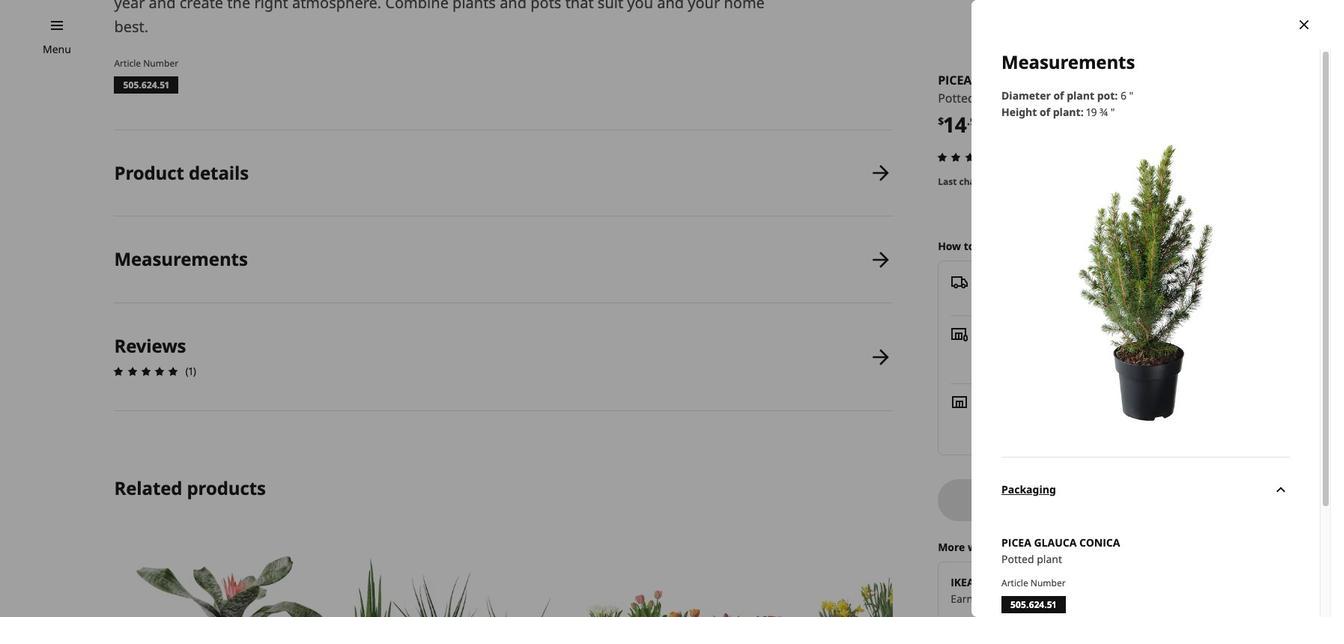Task type: describe. For each thing, give the bounding box(es) containing it.
currently unavailable for pick up at charlotte, nc see additional pick-up points at checkout
[[978, 342, 1221, 373]]

pay
[[1011, 540, 1030, 554]]

(1)
[[185, 364, 196, 379]]

1 vertical spatial plant
[[1054, 105, 1081, 119]]

sansevieria potted plant, assorted species plants, 5 " image
[[348, 532, 567, 618]]

change store
[[1195, 239, 1261, 253]]

products
[[187, 476, 266, 501]]

2 horizontal spatial "
[[1130, 88, 1134, 103]]

rewards
[[1006, 592, 1045, 606]]

1 horizontal spatial "
[[1111, 105, 1116, 119]]

$
[[939, 114, 945, 128]]

article number inside 'measurements' dialog
[[1002, 577, 1066, 590]]

last chance to buy
[[939, 175, 1022, 188]]

online
[[1068, 493, 1101, 507]]

how to get it
[[939, 239, 1006, 253]]

pot
[[1098, 88, 1116, 103]]

earn 5% in rewards at ikea*
[[951, 592, 1091, 606]]

packaging button
[[1002, 457, 1291, 523]]

more ways to pay
[[939, 540, 1030, 554]]

for for pick
[[1086, 342, 1100, 357]]

19
[[1087, 105, 1098, 119]]

1 horizontal spatial review: 5 out of 5 stars. total reviews: 1 image
[[934, 148, 1007, 166]]

points
[[1090, 359, 1120, 373]]

diameter
[[1002, 88, 1051, 103]]

measurements inside measurements button
[[114, 247, 248, 272]]

list containing product details
[[110, 130, 894, 412]]

measurements heading
[[114, 247, 248, 272]]

0 vertical spatial 505.624.51
[[123, 78, 170, 91]]

0 vertical spatial plant
[[1067, 88, 1095, 103]]

tulipa potted plant, tulip, 6 " image
[[581, 532, 800, 618]]

diameter of plant pot : 6 " height of plant : 19 ¾ "
[[1002, 88, 1134, 119]]

unavailable
[[1003, 493, 1065, 507]]

related products
[[114, 476, 266, 501]]

height
[[1002, 105, 1038, 119]]

checkout
[[1136, 359, 1180, 373]]

charlotte, nc
[[1053, 410, 1119, 425]]

plant,
[[979, 90, 1011, 107]]

plant inside picea glauca conica potted plant
[[1038, 552, 1063, 567]]

measurements button
[[114, 217, 894, 303]]

1 vertical spatial to
[[964, 239, 975, 253]]

ikea*
[[1061, 592, 1088, 606]]

unavailable
[[1027, 342, 1083, 357]]

additional
[[999, 359, 1048, 373]]

related
[[114, 476, 182, 501]]

picea glauca conica potted plant
[[1002, 536, 1121, 567]]

product details heading
[[114, 160, 249, 185]]

card
[[1036, 575, 1061, 590]]

2 horizontal spatial at
[[1142, 342, 1152, 357]]

to for ways
[[998, 540, 1009, 554]]

get
[[978, 239, 995, 253]]

pick
[[1103, 342, 1123, 357]]

pick-
[[1051, 359, 1074, 373]]

conica for picea glauca conica potted plant
[[1080, 536, 1121, 550]]

for for selected
[[1103, 493, 1119, 507]]

1 horizontal spatial of
[[1054, 88, 1065, 103]]

0 horizontal spatial review: 5 out of 5 stars. total reviews: 1 image
[[110, 363, 182, 381]]

picea glauca conica potted plant heading
[[1002, 535, 1291, 552]]

change
[[1195, 239, 1233, 253]]

rotate 180 image
[[1273, 482, 1291, 500]]

glauca for picea glauca conica potted plant
[[1035, 536, 1077, 550]]

nc inside currently unavailable for pick up at charlotte, nc see additional pick-up points at checkout
[[1206, 342, 1221, 357]]

more
[[939, 540, 966, 554]]

unavailable online for selected areas button
[[939, 479, 1261, 521]]

product details button
[[114, 130, 894, 216]]

1 vertical spatial at
[[1123, 359, 1133, 373]]

potted for picea glauca conica potted plant, white spruce, 6 " $ 14 . 99
[[939, 90, 976, 107]]

areas
[[1168, 493, 1196, 507]]

ikea
[[951, 575, 975, 590]]

in
[[994, 592, 1003, 606]]

0 horizontal spatial charlotte, nc button
[[1053, 410, 1119, 425]]



Task type: vqa. For each thing, say whether or not it's contained in the screenshot.
MEASUREMENTS in BUTTON
yes



Task type: locate. For each thing, give the bounding box(es) containing it.
1 horizontal spatial charlotte,
[[1155, 342, 1203, 357]]

for left pick on the right bottom of page
[[1086, 342, 1100, 357]]

505.624.51
[[123, 78, 170, 91], [1011, 599, 1057, 612]]

how
[[939, 239, 962, 253]]

charlotte, inside currently unavailable for pick up at charlotte, nc see additional pick-up points at checkout
[[1155, 342, 1203, 357]]

last
[[939, 175, 957, 188]]

list
[[110, 130, 894, 412]]

white
[[1014, 90, 1045, 107]]

0 horizontal spatial nc
[[1105, 410, 1119, 425]]

:
[[1116, 88, 1119, 103], [1081, 105, 1084, 119]]

store
[[1236, 239, 1261, 253]]

potted up .
[[939, 90, 976, 107]]

2 vertical spatial plant
[[1038, 552, 1063, 567]]

charlotte, nc button
[[1155, 342, 1221, 357], [1053, 410, 1119, 425]]

potted for picea glauca conica potted plant
[[1002, 552, 1035, 567]]

details
[[189, 160, 249, 185]]

1 vertical spatial review: 5 out of 5 stars. total reviews: 1 image
[[110, 363, 182, 381]]

at down the up
[[1123, 359, 1133, 373]]

review: 5 out of 5 stars. total reviews: 1 image up chance
[[934, 148, 1007, 166]]

1 horizontal spatial for
[[1103, 493, 1119, 507]]

2 vertical spatial at
[[1048, 592, 1058, 606]]

" inside picea glauca conica potted plant, white spruce, 6 " $ 14 . 99
[[1103, 90, 1108, 107]]

1 vertical spatial article
[[1002, 577, 1029, 590]]

conica up spruce,
[[1027, 72, 1073, 88]]

0 vertical spatial glauca
[[975, 72, 1024, 88]]

packaging
[[1002, 483, 1057, 497]]

it
[[998, 239, 1006, 253]]

6 left ¾
[[1093, 90, 1100, 107]]

product details
[[114, 160, 249, 185]]

1 vertical spatial conica
[[1080, 536, 1121, 550]]

0 horizontal spatial picea
[[939, 72, 972, 88]]

at right the up
[[1142, 342, 1152, 357]]

up
[[1125, 342, 1140, 357]]

0 vertical spatial of
[[1054, 88, 1065, 103]]

narcissus potted plant, narcissus, 6 " image
[[815, 532, 1034, 618]]

nc
[[1206, 342, 1221, 357], [1105, 410, 1119, 425]]

1 horizontal spatial potted
[[1002, 552, 1035, 567]]

0 vertical spatial nc
[[1206, 342, 1221, 357]]

1 horizontal spatial charlotte, nc button
[[1155, 342, 1221, 357]]

.
[[968, 114, 971, 128]]

plant up 19
[[1067, 88, 1095, 103]]

1 vertical spatial glauca
[[1035, 536, 1077, 550]]

: left 19
[[1081, 105, 1084, 119]]

at
[[1142, 342, 1152, 357], [1123, 359, 1133, 373], [1048, 592, 1058, 606]]

0 horizontal spatial for
[[1086, 342, 1100, 357]]

ways
[[968, 540, 995, 554]]

1 vertical spatial charlotte,
[[1053, 410, 1102, 425]]

conica inside picea glauca conica potted plant, white spruce, 6 " $ 14 . 99
[[1027, 72, 1073, 88]]

article inside 'measurements' dialog
[[1002, 577, 1029, 590]]

review: 5 out of 5 stars. total reviews: 1 image
[[934, 148, 1007, 166], [110, 363, 182, 381]]

6 right pot at right top
[[1121, 88, 1127, 103]]

aechmea potted plant, urn plant, 6 " image
[[114, 532, 333, 618]]

1 vertical spatial potted
[[1002, 552, 1035, 567]]

14
[[945, 110, 968, 139]]

currently
[[978, 342, 1024, 357]]

potted up credit
[[1002, 552, 1035, 567]]

1 vertical spatial 505.624.51
[[1011, 599, 1057, 612]]

to for chance
[[994, 175, 1003, 188]]

conica for picea glauca conica potted plant, white spruce, 6 " $ 14 . 99
[[1027, 72, 1073, 88]]

currently unavailable for pick up at charlotte, nc group
[[978, 342, 1221, 357]]

measurements
[[1002, 50, 1136, 74], [114, 247, 248, 272]]

plant up card
[[1038, 552, 1063, 567]]

1 horizontal spatial glauca
[[1035, 536, 1077, 550]]

spruce,
[[1048, 90, 1090, 107]]

"
[[1130, 88, 1134, 103], [1103, 90, 1108, 107], [1111, 105, 1116, 119]]

1 vertical spatial :
[[1081, 105, 1084, 119]]

glauca inside picea glauca conica potted plant
[[1035, 536, 1077, 550]]

1 horizontal spatial :
[[1116, 88, 1119, 103]]

number
[[143, 57, 178, 69], [1031, 577, 1066, 590]]

earn
[[951, 592, 974, 606]]

product
[[114, 160, 184, 185]]

picea inside picea glauca conica potted plant, white spruce, 6 " $ 14 . 99
[[939, 72, 972, 88]]

1 horizontal spatial conica
[[1080, 536, 1121, 550]]

1 horizontal spatial picea
[[1002, 536, 1032, 550]]

¾
[[1100, 105, 1109, 119]]

0 horizontal spatial "
[[1103, 90, 1108, 107]]

0 horizontal spatial at
[[1048, 592, 1058, 606]]

1 vertical spatial measurements
[[114, 247, 248, 272]]

" right pot at right top
[[1130, 88, 1134, 103]]

of down "diameter"
[[1040, 105, 1051, 119]]

charlotte, nc button down up
[[1053, 410, 1119, 425]]

up
[[1074, 359, 1087, 373]]

picea
[[939, 72, 972, 88], [1002, 536, 1032, 550]]

0 vertical spatial article number
[[114, 57, 178, 69]]

potted
[[939, 90, 976, 107], [1002, 552, 1035, 567]]

0 horizontal spatial potted
[[939, 90, 976, 107]]

0 horizontal spatial 505.624.51
[[123, 78, 170, 91]]

picea glauca conica potted plant, white spruce, 6 " $ 14 . 99
[[939, 72, 1108, 139]]

1 vertical spatial for
[[1103, 493, 1119, 507]]

of
[[1054, 88, 1065, 103], [1040, 105, 1051, 119]]

0 vertical spatial picea
[[939, 72, 972, 88]]

picea inside picea glauca conica potted plant
[[1002, 536, 1032, 550]]

article
[[114, 57, 141, 69], [1002, 577, 1029, 590]]

0 vertical spatial at
[[1142, 342, 1152, 357]]

of right white
[[1054, 88, 1065, 103]]

see
[[978, 359, 996, 373]]

1 horizontal spatial article
[[1002, 577, 1029, 590]]

6
[[1121, 88, 1127, 103], [1093, 90, 1100, 107]]

glauca up plant,
[[975, 72, 1024, 88]]

0 vertical spatial :
[[1116, 88, 1119, 103]]

picea up .
[[939, 72, 972, 88]]

number inside 'measurements' dialog
[[1031, 577, 1066, 590]]

visa
[[978, 575, 999, 590]]

0 horizontal spatial charlotte,
[[1053, 410, 1102, 425]]

1 vertical spatial article number
[[1002, 577, 1066, 590]]

0 vertical spatial measurements
[[1002, 50, 1136, 74]]

reviews
[[114, 334, 186, 358]]

0 horizontal spatial article number
[[114, 57, 178, 69]]

1 vertical spatial picea
[[1002, 536, 1032, 550]]

for
[[1086, 342, 1100, 357], [1103, 493, 1119, 507]]

1 horizontal spatial 6
[[1121, 88, 1127, 103]]

2 vertical spatial to
[[998, 540, 1009, 554]]

0 vertical spatial review: 5 out of 5 stars. total reviews: 1 image
[[934, 148, 1007, 166]]

to left pay
[[998, 540, 1009, 554]]

picea glauca conica potted plant, white spruce, 6 " image
[[1002, 139, 1291, 427]]

6 inside the diameter of plant pot : 6 " height of plant : 19 ¾ "
[[1121, 88, 1127, 103]]

1 horizontal spatial at
[[1123, 359, 1133, 373]]

505.624.51 inside 'measurements' dialog
[[1011, 599, 1057, 612]]

measurements inside 'measurements' dialog
[[1002, 50, 1136, 74]]

potted inside picea glauca conica potted plant
[[1002, 552, 1035, 567]]

at down card
[[1048, 592, 1058, 606]]

credit
[[1002, 575, 1034, 590]]

charlotte, nc button up checkout at the bottom right
[[1155, 342, 1221, 357]]

0 vertical spatial conica
[[1027, 72, 1073, 88]]

1 vertical spatial charlotte, nc button
[[1053, 410, 1119, 425]]

charlotte,
[[1155, 342, 1203, 357], [1053, 410, 1102, 425]]

: right 6 " button
[[1116, 88, 1119, 103]]

charlotte, up checkout at the bottom right
[[1155, 342, 1203, 357]]

to left buy
[[994, 175, 1003, 188]]

0 horizontal spatial 6
[[1093, 90, 1100, 107]]

plant
[[1067, 88, 1095, 103], [1054, 105, 1081, 119], [1038, 552, 1063, 567]]

glauca right pay
[[1035, 536, 1077, 550]]

6 inside picea glauca conica potted plant, white spruce, 6 " $ 14 . 99
[[1093, 90, 1100, 107]]

0 horizontal spatial of
[[1040, 105, 1051, 119]]

measurements dialog
[[972, 0, 1332, 618]]

0 vertical spatial charlotte, nc button
[[1155, 342, 1221, 357]]

1 horizontal spatial measurements
[[1002, 50, 1136, 74]]

1 vertical spatial of
[[1040, 105, 1051, 119]]

to left get
[[964, 239, 975, 253]]

chance
[[960, 175, 992, 188]]

6 " button
[[1093, 89, 1108, 108]]

reviews heading
[[114, 334, 186, 358]]

glauca inside picea glauca conica potted plant, white spruce, 6 " $ 14 . 99
[[975, 72, 1024, 88]]

picea right ways
[[1002, 536, 1032, 550]]

1 vertical spatial nc
[[1105, 410, 1119, 425]]

1 horizontal spatial article number
[[1002, 577, 1066, 590]]

conica inside picea glauca conica potted plant
[[1080, 536, 1121, 550]]

charlotte, down up
[[1053, 410, 1102, 425]]

for inside "button"
[[1103, 493, 1119, 507]]

0 vertical spatial charlotte,
[[1155, 342, 1203, 357]]

ikea visa credit card
[[951, 575, 1063, 590]]

picea for picea glauca conica potted plant, white spruce, 6 " $ 14 . 99
[[939, 72, 972, 88]]

0 horizontal spatial article
[[114, 57, 141, 69]]

menu
[[43, 42, 71, 56]]

0 horizontal spatial number
[[143, 57, 178, 69]]

0 horizontal spatial glauca
[[975, 72, 1024, 88]]

article up earn 5% in rewards at ikea*
[[1002, 577, 1029, 590]]

1 horizontal spatial 505.624.51
[[1011, 599, 1057, 612]]

for right online
[[1103, 493, 1119, 507]]

1 horizontal spatial nc
[[1206, 342, 1221, 357]]

conica down unavailable online for selected areas "button"
[[1080, 536, 1121, 550]]

conica
[[1027, 72, 1073, 88], [1080, 536, 1121, 550]]

0 vertical spatial article
[[114, 57, 141, 69]]

0 vertical spatial for
[[1086, 342, 1100, 357]]

0 vertical spatial potted
[[939, 90, 976, 107]]

0 vertical spatial number
[[143, 57, 178, 69]]

change store button
[[1195, 238, 1261, 255]]

glauca
[[975, 72, 1024, 88], [1035, 536, 1077, 550]]

article number
[[114, 57, 178, 69], [1002, 577, 1066, 590]]

unavailable online for selected areas
[[1003, 493, 1196, 507]]

0 horizontal spatial measurements
[[114, 247, 248, 272]]

plant left 19
[[1054, 105, 1081, 119]]

review: 5 out of 5 stars. total reviews: 1 image down reviews
[[110, 363, 182, 381]]

0 horizontal spatial :
[[1081, 105, 1084, 119]]

1 vertical spatial number
[[1031, 577, 1066, 590]]

buy
[[1006, 175, 1022, 188]]

0 horizontal spatial conica
[[1027, 72, 1073, 88]]

article right menu button
[[114, 57, 141, 69]]

1 horizontal spatial number
[[1031, 577, 1066, 590]]

picea for picea glauca conica potted plant
[[1002, 536, 1032, 550]]

to
[[994, 175, 1003, 188], [964, 239, 975, 253], [998, 540, 1009, 554]]

0 vertical spatial to
[[994, 175, 1003, 188]]

menu button
[[43, 41, 71, 58]]

selected
[[1121, 493, 1165, 507]]

" right ¾
[[1111, 105, 1116, 119]]

glauca for picea glauca conica potted plant, white spruce, 6 " $ 14 . 99
[[975, 72, 1024, 88]]

for inside currently unavailable for pick up at charlotte, nc see additional pick-up points at checkout
[[1086, 342, 1100, 357]]

potted inside picea glauca conica potted plant, white spruce, 6 " $ 14 . 99
[[939, 90, 976, 107]]

5%
[[977, 592, 991, 606]]

" right 19
[[1103, 90, 1108, 107]]

99
[[971, 114, 983, 128]]



